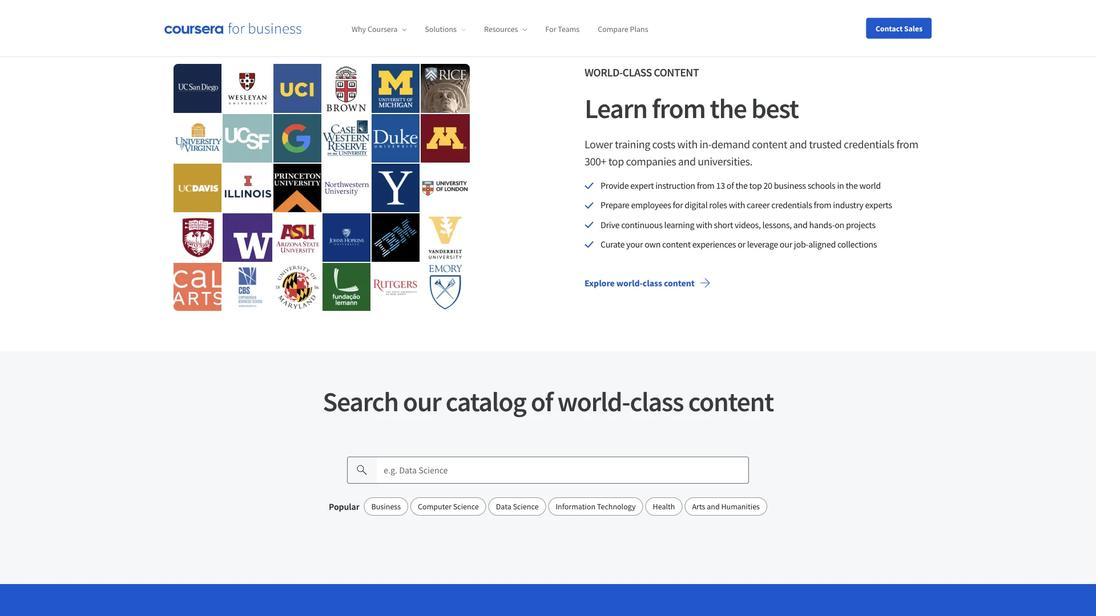 Task type: vqa. For each thing, say whether or not it's contained in the screenshot.
The Show Info About Module Content DROPDOWN BUTTON
no



Task type: describe. For each thing, give the bounding box(es) containing it.
provide expert instruction from 13 of the top 20 business schools in the world
[[601, 180, 881, 191]]

search our catalog of world-class content
[[323, 385, 774, 419]]

collections
[[838, 239, 877, 250]]

catalog
[[446, 385, 526, 419]]

schools
[[808, 180, 836, 191]]

lower
[[585, 137, 613, 152]]

for
[[546, 24, 557, 34]]

hands-
[[810, 219, 835, 231]]

explore world-class content
[[585, 277, 695, 289]]

0 horizontal spatial our
[[403, 385, 441, 419]]

0 vertical spatial of
[[727, 180, 734, 191]]

Data Science button
[[489, 498, 546, 516]]

humanities
[[722, 502, 760, 512]]

own
[[645, 239, 661, 250]]

on
[[835, 219, 845, 231]]

computer science
[[418, 502, 479, 512]]

curate your own content experiences or leverage our job-aligned collections
[[601, 239, 877, 250]]

compare plans
[[598, 24, 649, 34]]

leverage
[[747, 239, 778, 250]]

trusted
[[809, 137, 842, 152]]

universities.
[[698, 155, 753, 169]]

information
[[556, 502, 596, 512]]

coursera
[[368, 24, 398, 34]]

and left trusted on the top of the page
[[790, 137, 807, 152]]

and up instruction
[[678, 155, 696, 169]]

training
[[615, 137, 650, 152]]

employees
[[631, 200, 671, 211]]

popular option group
[[364, 498, 768, 516]]

companies
[[626, 155, 676, 169]]

experts
[[866, 200, 893, 211]]

arts
[[692, 502, 706, 512]]

business
[[372, 502, 401, 512]]

Search query text field
[[377, 457, 749, 484]]

expert
[[631, 180, 654, 191]]

in-
[[700, 137, 712, 152]]

from inside lower training costs with in-demand content and trusted credentials from 300+ top companies and universities.
[[897, 137, 919, 152]]

health
[[653, 502, 675, 512]]

and inside button
[[707, 502, 720, 512]]

resources
[[484, 24, 518, 34]]

learn from the best
[[585, 91, 799, 126]]

industry
[[833, 200, 864, 211]]

1 vertical spatial class
[[643, 277, 662, 289]]

why coursera link
[[352, 24, 407, 34]]

world
[[860, 180, 881, 191]]

explore
[[585, 277, 615, 289]]

and up job-
[[794, 219, 808, 231]]

continuous
[[622, 219, 663, 231]]

world-
[[585, 66, 623, 80]]

plans
[[630, 24, 649, 34]]

learning
[[665, 219, 695, 231]]

short
[[714, 219, 733, 231]]

why
[[352, 24, 366, 34]]

Information Technology button
[[549, 498, 643, 516]]

why coursera
[[352, 24, 398, 34]]

your
[[627, 239, 643, 250]]

300+
[[585, 155, 607, 169]]

thirty logos from well known universities image
[[174, 64, 470, 311]]

the right the in
[[846, 180, 858, 191]]



Task type: locate. For each thing, give the bounding box(es) containing it.
costs
[[653, 137, 676, 152]]

with left short
[[696, 219, 713, 231]]

computer
[[418, 502, 452, 512]]

Business button
[[364, 498, 408, 516]]

0 vertical spatial top
[[609, 155, 624, 169]]

curate
[[601, 239, 625, 250]]

resources link
[[484, 24, 527, 34]]

top
[[609, 155, 624, 169], [750, 180, 762, 191]]

with inside lower training costs with in-demand content and trusted credentials from 300+ top companies and universities.
[[678, 137, 698, 152]]

0 vertical spatial credentials
[[844, 137, 895, 152]]

job-
[[794, 239, 809, 250]]

videos,
[[735, 219, 761, 231]]

science for computer science
[[453, 502, 479, 512]]

contact
[[876, 23, 903, 33]]

the up demand
[[710, 91, 747, 126]]

2 vertical spatial with
[[696, 219, 713, 231]]

credentials inside lower training costs with in-demand content and trusted credentials from 300+ top companies and universities.
[[844, 137, 895, 152]]

compare
[[598, 24, 629, 34]]

and
[[790, 137, 807, 152], [678, 155, 696, 169], [794, 219, 808, 231], [707, 502, 720, 512]]

technology
[[597, 502, 636, 512]]

projects
[[846, 219, 876, 231]]

lessons,
[[763, 219, 792, 231]]

best
[[752, 91, 799, 126]]

credentials up world
[[844, 137, 895, 152]]

0 horizontal spatial science
[[453, 502, 479, 512]]

contact sales
[[876, 23, 923, 33]]

science right the "data"
[[513, 502, 539, 512]]

Computer Science button
[[411, 498, 486, 516]]

1 horizontal spatial of
[[727, 180, 734, 191]]

1 vertical spatial of
[[531, 385, 553, 419]]

from
[[652, 91, 706, 126], [897, 137, 919, 152], [697, 180, 715, 191], [814, 200, 832, 211]]

credentials
[[844, 137, 895, 152], [772, 200, 812, 211]]

0 vertical spatial with
[[678, 137, 698, 152]]

1 vertical spatial with
[[729, 200, 745, 211]]

2 science from the left
[[513, 502, 539, 512]]

1 vertical spatial world-
[[558, 385, 630, 419]]

demand
[[712, 137, 750, 152]]

top right 300+
[[609, 155, 624, 169]]

20
[[764, 180, 773, 191]]

in
[[838, 180, 844, 191]]

with right roles
[[729, 200, 745, 211]]

drive
[[601, 219, 620, 231]]

science for data science
[[513, 502, 539, 512]]

explore world-class content link
[[576, 269, 720, 297]]

instruction
[[656, 180, 696, 191]]

1 science from the left
[[453, 502, 479, 512]]

the
[[710, 91, 747, 126], [736, 180, 748, 191], [846, 180, 858, 191]]

contact sales button
[[867, 18, 932, 39]]

1 vertical spatial credentials
[[772, 200, 812, 211]]

science right computer
[[453, 502, 479, 512]]

experiences
[[693, 239, 736, 250]]

the up prepare employees for digital roles with career credentials from industry experts
[[736, 180, 748, 191]]

1 horizontal spatial our
[[780, 239, 793, 250]]

2 vertical spatial class
[[630, 385, 684, 419]]

0 horizontal spatial top
[[609, 155, 624, 169]]

Health button
[[646, 498, 683, 516]]

world-
[[617, 277, 643, 289], [558, 385, 630, 419]]

top inside lower training costs with in-demand content and trusted credentials from 300+ top companies and universities.
[[609, 155, 624, 169]]

science
[[453, 502, 479, 512], [513, 502, 539, 512]]

1 horizontal spatial science
[[513, 502, 539, 512]]

1 vertical spatial our
[[403, 385, 441, 419]]

0 horizontal spatial credentials
[[772, 200, 812, 211]]

science inside button
[[513, 502, 539, 512]]

of right catalog
[[531, 385, 553, 419]]

0 vertical spatial class
[[623, 66, 652, 80]]

roles
[[710, 200, 727, 211]]

our
[[780, 239, 793, 250], [403, 385, 441, 419]]

0 vertical spatial our
[[780, 239, 793, 250]]

prepare
[[601, 200, 630, 211]]

coursera for business image
[[164, 22, 302, 34]]

0 horizontal spatial of
[[531, 385, 553, 419]]

top left the 20
[[750, 180, 762, 191]]

1 vertical spatial top
[[750, 180, 762, 191]]

data
[[496, 502, 512, 512]]

provide
[[601, 180, 629, 191]]

solutions
[[425, 24, 457, 34]]

with for in-
[[678, 137, 698, 152]]

1 horizontal spatial top
[[750, 180, 762, 191]]

credentials down business
[[772, 200, 812, 211]]

science inside button
[[453, 502, 479, 512]]

information technology
[[556, 502, 636, 512]]

class
[[623, 66, 652, 80], [643, 277, 662, 289], [630, 385, 684, 419]]

teams
[[558, 24, 580, 34]]

sales
[[905, 23, 923, 33]]

1 horizontal spatial credentials
[[844, 137, 895, 152]]

with left in-
[[678, 137, 698, 152]]

and right the arts
[[707, 502, 720, 512]]

for teams
[[546, 24, 580, 34]]

prepare employees for digital roles with career credentials from industry experts
[[601, 200, 893, 211]]

career
[[747, 200, 770, 211]]

digital
[[685, 200, 708, 211]]

of right 13 on the top right of page
[[727, 180, 734, 191]]

Arts and Humanities button
[[685, 498, 768, 516]]

world-class content
[[585, 66, 699, 80]]

13
[[716, 180, 725, 191]]

or
[[738, 239, 746, 250]]

0 vertical spatial world-
[[617, 277, 643, 289]]

business
[[774, 180, 806, 191]]

with for short
[[696, 219, 713, 231]]

learn
[[585, 91, 647, 126]]

aligned
[[809, 239, 836, 250]]

with
[[678, 137, 698, 152], [729, 200, 745, 211], [696, 219, 713, 231]]

for
[[673, 200, 683, 211]]

data science
[[496, 502, 539, 512]]

drive continuous learning with short videos, lessons, and hands-on projects
[[601, 219, 876, 231]]

solutions link
[[425, 24, 466, 34]]

content inside lower training costs with in-demand content and trusted credentials from 300+ top companies and universities.
[[752, 137, 788, 152]]

of
[[727, 180, 734, 191], [531, 385, 553, 419]]

search
[[323, 385, 398, 419]]

for teams link
[[546, 24, 580, 34]]

compare plans link
[[598, 24, 649, 34]]

popular
[[329, 501, 360, 513]]

content
[[654, 66, 699, 80], [752, 137, 788, 152], [663, 239, 691, 250], [664, 277, 695, 289], [689, 385, 774, 419]]

arts and humanities
[[692, 502, 760, 512]]

lower training costs with in-demand content and trusted credentials from 300+ top companies and universities.
[[585, 137, 919, 169]]



